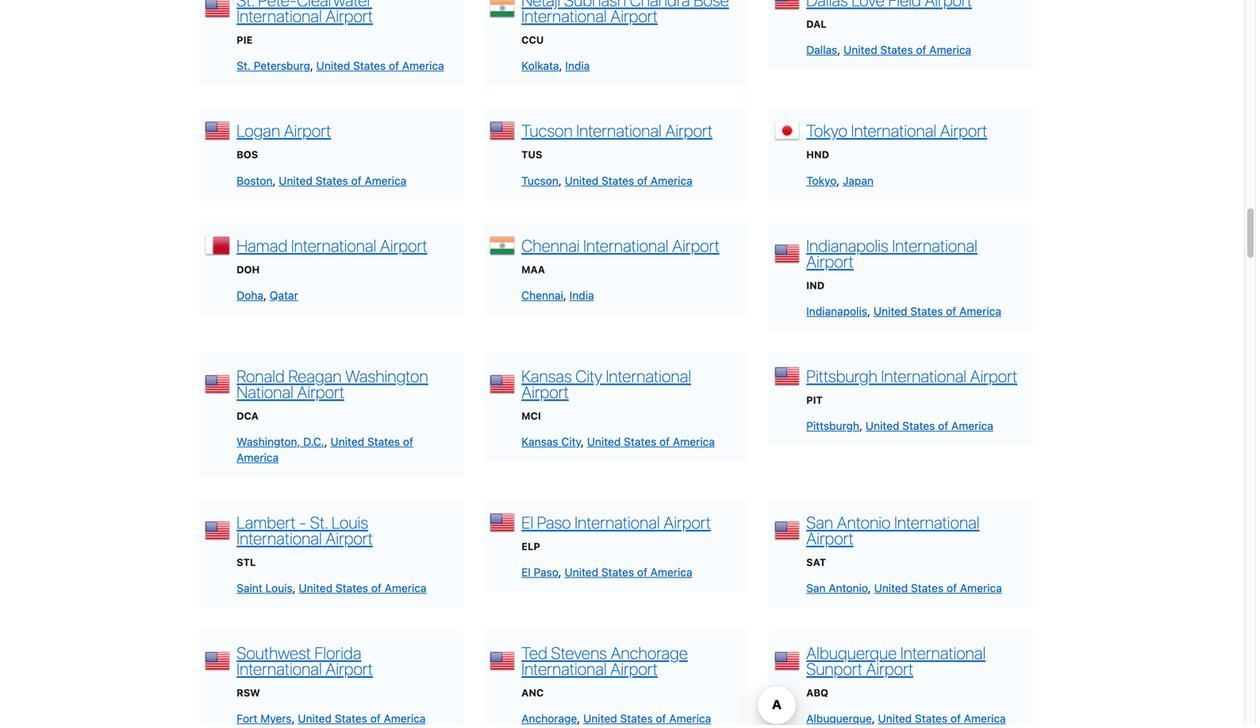 Task type: describe. For each thing, give the bounding box(es) containing it.
japan link
[[843, 174, 874, 187]]

southwest
[[237, 643, 311, 663]]

saint louis link
[[237, 582, 293, 595]]

el paso link
[[522, 566, 558, 579]]

tucson link
[[522, 174, 559, 187]]

kolkata
[[522, 59, 559, 72]]

ted stevens anchorage international airport link
[[522, 643, 688, 679]]

boston
[[237, 174, 273, 187]]

pittsburgh international airport
[[806, 366, 1018, 386]]

united right dallas link
[[844, 43, 877, 56]]

albuquerque
[[806, 643, 897, 663]]

indianapolis , united states of america
[[806, 305, 1001, 318]]

india for international
[[570, 289, 594, 302]]

kansas city international airport link
[[522, 366, 691, 402]]

boston , united states of america
[[237, 174, 407, 187]]

india link for subhash
[[565, 59, 590, 72]]

0 horizontal spatial louis
[[266, 582, 293, 595]]

ronald reagan washington national airport
[[237, 366, 428, 402]]

albuquerque international sunport airport
[[806, 643, 986, 679]]

d.c.
[[303, 435, 324, 448]]

el for el paso , united states of america
[[522, 566, 531, 579]]

tokyo international airport
[[806, 121, 987, 141]]

pittsburgh international airport link
[[806, 366, 1018, 386]]

stl
[[237, 557, 256, 568]]

india link for international
[[570, 289, 594, 302]]

international inside ted stevens anchorage international airport
[[522, 659, 607, 679]]

louis inside lambert - st. louis international airport
[[332, 513, 368, 532]]

international inside san antonio international airport
[[894, 513, 980, 532]]

ronald
[[237, 366, 285, 386]]

indianapolis international airport link
[[806, 235, 978, 271]]

kolkata , india
[[522, 59, 590, 72]]

pittsburgh for pittsburgh , united states of america
[[806, 419, 859, 432]]

stevens
[[551, 643, 607, 663]]

national
[[237, 382, 294, 402]]

international down 'tucson , united states of america' on the top of page
[[583, 235, 669, 255]]

united states of america link for logan airport
[[279, 174, 407, 187]]

international up el paso , united states of america
[[575, 513, 660, 532]]

pit
[[806, 394, 823, 406]]

lambert - st. louis international airport
[[237, 513, 373, 548]]

doha , qatar
[[237, 289, 298, 302]]

doh
[[237, 264, 260, 275]]

st. inside lambert - st. louis international airport
[[310, 513, 328, 532]]

el paso international airport link
[[522, 513, 711, 532]]

san antonio international airport
[[806, 513, 980, 548]]

paso for ,
[[534, 566, 558, 579]]

united states of america link for san antonio international airport
[[874, 582, 1002, 595]]

states up hamad international airport "link"
[[316, 174, 348, 187]]

united states of america link for ronald reagan washington national airport
[[237, 435, 413, 464]]

chennai for chennai international airport
[[522, 235, 580, 255]]

hamad international airport link
[[237, 235, 427, 255]]

international inside netaji subhash chandra bose international airport
[[522, 6, 607, 26]]

washington,
[[237, 435, 300, 448]]

el paso , united states of america
[[522, 566, 692, 579]]

st. petersburg link
[[237, 59, 310, 72]]

dallas link
[[806, 43, 837, 56]]

united states of america link for el paso international airport
[[565, 566, 692, 579]]

reagan
[[288, 366, 342, 386]]

indianapolis for airport
[[806, 235, 889, 255]]

international down boston , united states of america
[[291, 235, 376, 255]]

bose
[[694, 0, 729, 10]]

united right san antonio link
[[874, 582, 908, 595]]

elp
[[522, 541, 540, 552]]

japan
[[843, 174, 874, 187]]

lambert
[[237, 513, 296, 532]]

chennai link
[[522, 289, 563, 302]]

pittsburgh , united states of america
[[806, 419, 993, 432]]

boston link
[[237, 174, 273, 187]]

qatar link
[[270, 289, 298, 302]]

netaji subhash chandra bose international airport
[[522, 0, 729, 26]]

logan
[[237, 121, 280, 141]]

kansas city link
[[522, 435, 581, 448]]

united states of america link for pittsburgh international airport
[[866, 419, 993, 432]]

united right 'el paso' link
[[565, 566, 598, 579]]

kansas for kansas city international airport
[[522, 366, 572, 386]]

united states of america link for tucson international airport
[[565, 174, 693, 187]]

chennai , india
[[522, 289, 594, 302]]

paso for international
[[537, 513, 571, 532]]

san antonio , united states of america
[[806, 582, 1002, 595]]

states inside united states of america
[[367, 435, 400, 448]]

international up 'tucson , united states of america' on the top of page
[[576, 121, 662, 141]]

chandra
[[630, 0, 690, 10]]

states right dallas link
[[880, 43, 913, 56]]

netaji
[[522, 0, 561, 10]]

states down clearwater
[[353, 59, 386, 72]]

international inside indianapolis international airport
[[892, 235, 978, 255]]

international up pittsburgh , united states of america
[[881, 366, 967, 386]]

san antonio link
[[806, 582, 868, 595]]

united right the indianapolis link
[[874, 305, 907, 318]]

ted
[[522, 643, 547, 663]]

ind
[[806, 280, 825, 291]]

kansas for kansas city , united states of america
[[522, 435, 558, 448]]

abq
[[806, 687, 828, 699]]

airport inside netaji subhash chandra bose international airport
[[610, 6, 658, 26]]

united states of america link for indianapolis international airport
[[874, 305, 1001, 318]]

tucson international airport
[[522, 121, 713, 141]]

america inside united states of america
[[237, 451, 279, 464]]

ronald reagan washington national airport link
[[237, 366, 428, 402]]

st. petersburg , united states of america
[[237, 59, 444, 72]]

logan airport link
[[237, 121, 331, 141]]

doha
[[237, 289, 263, 302]]

dallas
[[806, 43, 837, 56]]

dal
[[806, 18, 827, 30]]

international up japan
[[851, 121, 937, 141]]

el paso international airport
[[522, 513, 711, 532]]

airport inside indianapolis international airport
[[806, 251, 854, 271]]



Task type: vqa. For each thing, say whether or not it's contained in the screenshot.


Task type: locate. For each thing, give the bounding box(es) containing it.
indianapolis link
[[806, 305, 867, 318]]

international down san antonio , united states of america at the right of page
[[901, 643, 986, 663]]

1 el from the top
[[522, 513, 533, 532]]

1 vertical spatial kansas
[[522, 435, 558, 448]]

united states of america link for kansas city international airport
[[587, 435, 715, 448]]

kansas inside kansas city international airport
[[522, 366, 572, 386]]

el down elp
[[522, 566, 531, 579]]

united right pittsburgh link
[[866, 419, 899, 432]]

el up elp
[[522, 513, 533, 532]]

pittsburgh
[[806, 366, 878, 386], [806, 419, 859, 432]]

1 vertical spatial indianapolis
[[806, 305, 867, 318]]

0 vertical spatial paso
[[537, 513, 571, 532]]

international up "kansas city , united states of america"
[[606, 366, 691, 386]]

1 chennai from the top
[[522, 235, 580, 255]]

1 kansas from the top
[[522, 366, 572, 386]]

,
[[837, 43, 841, 56], [310, 59, 313, 72], [559, 59, 562, 72], [273, 174, 276, 187], [559, 174, 562, 187], [837, 174, 840, 187], [263, 289, 267, 302], [563, 289, 567, 302], [867, 305, 871, 318], [859, 419, 863, 432], [324, 435, 328, 448], [581, 435, 584, 448], [558, 566, 562, 579], [293, 582, 296, 595], [868, 582, 871, 595]]

chennai for chennai , india
[[522, 289, 563, 302]]

0 vertical spatial antonio
[[837, 513, 891, 532]]

pittsburgh for pittsburgh international airport
[[806, 366, 878, 386]]

indianapolis up ind
[[806, 235, 889, 255]]

india link right kolkata "link"
[[565, 59, 590, 72]]

kansas down the mci
[[522, 435, 558, 448]]

1 horizontal spatial louis
[[332, 513, 368, 532]]

0 vertical spatial louis
[[332, 513, 368, 532]]

anc
[[522, 687, 544, 699]]

san for san antonio international airport
[[806, 513, 833, 532]]

2 pittsburgh from the top
[[806, 419, 859, 432]]

states up florida
[[336, 582, 368, 595]]

international inside lambert - st. louis international airport
[[237, 528, 322, 548]]

dca
[[237, 410, 259, 422]]

st. pete-clearwater international airport
[[237, 0, 373, 26]]

united right petersburg
[[316, 59, 350, 72]]

sat
[[806, 557, 826, 568]]

antonio inside san antonio international airport
[[837, 513, 891, 532]]

united
[[844, 43, 877, 56], [316, 59, 350, 72], [279, 174, 313, 187], [565, 174, 599, 187], [874, 305, 907, 318], [866, 419, 899, 432], [331, 435, 364, 448], [587, 435, 621, 448], [565, 566, 598, 579], [299, 582, 333, 595], [874, 582, 908, 595]]

kansas up the mci
[[522, 366, 572, 386]]

maa
[[522, 264, 545, 275]]

india right chennai link
[[570, 289, 594, 302]]

states
[[880, 43, 913, 56], [353, 59, 386, 72], [316, 174, 348, 187], [602, 174, 634, 187], [910, 305, 943, 318], [902, 419, 935, 432], [367, 435, 400, 448], [624, 435, 657, 448], [601, 566, 634, 579], [336, 582, 368, 595], [911, 582, 944, 595]]

1 indianapolis from the top
[[806, 235, 889, 255]]

pittsburgh down 'pit' in the bottom right of the page
[[806, 419, 859, 432]]

india for subhash
[[565, 59, 590, 72]]

airport inside 'st. pete-clearwater international airport'
[[326, 6, 373, 26]]

paso up elp
[[537, 513, 571, 532]]

chennai down maa
[[522, 289, 563, 302]]

0 vertical spatial el
[[522, 513, 533, 532]]

airport inside san antonio international airport
[[806, 528, 854, 548]]

saint louis , united states of america
[[237, 582, 427, 595]]

2 el from the top
[[522, 566, 531, 579]]

2 kansas from the top
[[522, 435, 558, 448]]

united right tucson link
[[565, 174, 599, 187]]

0 vertical spatial kansas
[[522, 366, 572, 386]]

1 vertical spatial india link
[[570, 289, 594, 302]]

states down pittsburgh international airport
[[902, 419, 935, 432]]

states up pittsburgh international airport
[[910, 305, 943, 318]]

el for el paso international airport
[[522, 513, 533, 532]]

states down tucson international airport
[[602, 174, 634, 187]]

states down san antonio international airport link
[[911, 582, 944, 595]]

airport inside ronald reagan washington national airport
[[297, 382, 344, 402]]

0 vertical spatial st.
[[237, 0, 255, 10]]

international up rsw on the left
[[237, 659, 322, 679]]

st. for st. petersburg , united states of america
[[237, 59, 251, 72]]

united states of america link for lambert - st. louis international airport
[[299, 582, 427, 595]]

0 vertical spatial san
[[806, 513, 833, 532]]

international up san antonio , united states of america at the right of page
[[894, 513, 980, 532]]

india link right chennai link
[[570, 289, 594, 302]]

united states of america link for st. pete-clearwater international airport
[[316, 59, 444, 72]]

antonio up san antonio link
[[837, 513, 891, 532]]

qatar
[[270, 289, 298, 302]]

1 vertical spatial chennai
[[522, 289, 563, 302]]

united right boston link at the left top of the page
[[279, 174, 313, 187]]

tucson international airport link
[[522, 121, 713, 141]]

tokyo for tokyo , japan
[[806, 174, 837, 187]]

st.
[[237, 0, 255, 10], [237, 59, 251, 72], [310, 513, 328, 532]]

city for ,
[[561, 435, 581, 448]]

st. pete-clearwater international airport link
[[237, 0, 373, 26]]

1 vertical spatial pittsburgh
[[806, 419, 859, 432]]

city up "kansas city , united states of america"
[[576, 366, 602, 386]]

kansas city , united states of america
[[522, 435, 715, 448]]

washington, d.c. ,
[[237, 435, 331, 448]]

netaji subhash chandra bose international airport link
[[522, 0, 729, 26]]

louis right saint
[[266, 582, 293, 595]]

antonio for united
[[829, 582, 868, 595]]

-
[[299, 513, 307, 532]]

san
[[806, 513, 833, 532], [806, 582, 826, 595]]

san antonio international airport link
[[806, 513, 980, 548]]

international inside 'st. pete-clearwater international airport'
[[237, 6, 322, 26]]

1 vertical spatial el
[[522, 566, 531, 579]]

kolkata link
[[522, 59, 559, 72]]

0 vertical spatial india
[[565, 59, 590, 72]]

international inside albuquerque international sunport airport
[[901, 643, 986, 663]]

india right kolkata "link"
[[565, 59, 590, 72]]

tucson for tucson international airport
[[522, 121, 573, 141]]

1 vertical spatial antonio
[[829, 582, 868, 595]]

indianapolis for united
[[806, 305, 867, 318]]

1 vertical spatial tokyo
[[806, 174, 837, 187]]

0 vertical spatial india link
[[565, 59, 590, 72]]

indianapolis international airport
[[806, 235, 978, 271]]

tucson , united states of america
[[522, 174, 693, 187]]

logan airport
[[237, 121, 331, 141]]

of inside united states of america
[[403, 435, 413, 448]]

international up indianapolis , united states of america
[[892, 235, 978, 255]]

san down sat
[[806, 582, 826, 595]]

1 pittsburgh from the top
[[806, 366, 878, 386]]

1 vertical spatial city
[[561, 435, 581, 448]]

airport inside kansas city international airport
[[522, 382, 569, 402]]

southwest florida international airport link
[[237, 643, 373, 679]]

tokyo , japan
[[806, 174, 874, 187]]

tokyo down hnd
[[806, 174, 837, 187]]

2 indianapolis from the top
[[806, 305, 867, 318]]

kansas city international airport
[[522, 366, 691, 402]]

anchorage
[[611, 643, 688, 663]]

1 vertical spatial india
[[570, 289, 594, 302]]

tus
[[522, 149, 542, 160]]

1 vertical spatial st.
[[237, 59, 251, 72]]

2 chennai from the top
[[522, 289, 563, 302]]

louis
[[332, 513, 368, 532], [266, 582, 293, 595]]

airport inside ted stevens anchorage international airport
[[610, 659, 658, 679]]

clearwater
[[297, 0, 372, 10]]

hamad international airport
[[237, 235, 427, 255]]

1 tokyo from the top
[[806, 121, 848, 141]]

america
[[929, 43, 971, 56], [402, 59, 444, 72], [365, 174, 407, 187], [651, 174, 693, 187], [959, 305, 1001, 318], [951, 419, 993, 432], [673, 435, 715, 448], [237, 451, 279, 464], [650, 566, 692, 579], [385, 582, 427, 595], [960, 582, 1002, 595]]

tokyo up hnd
[[806, 121, 848, 141]]

tokyo international airport link
[[806, 121, 987, 141]]

airport inside southwest florida international airport
[[326, 659, 373, 679]]

india
[[565, 59, 590, 72], [570, 289, 594, 302]]

tokyo link
[[806, 174, 837, 187]]

st. right "-"
[[310, 513, 328, 532]]

lambert - st. louis international airport link
[[237, 513, 373, 548]]

international inside kansas city international airport
[[606, 366, 691, 386]]

antonio up albuquerque
[[829, 582, 868, 595]]

bos
[[237, 149, 258, 160]]

st. left pete-
[[237, 0, 255, 10]]

st. down pie
[[237, 59, 251, 72]]

saint
[[237, 582, 263, 595]]

hamad
[[237, 235, 287, 255]]

united inside united states of america
[[331, 435, 364, 448]]

paso
[[537, 513, 571, 532], [534, 566, 558, 579]]

city down kansas city international airport
[[561, 435, 581, 448]]

city for international
[[576, 366, 602, 386]]

st. inside 'st. pete-clearwater international airport'
[[237, 0, 255, 10]]

international up ccu
[[522, 6, 607, 26]]

0 vertical spatial tucson
[[522, 121, 573, 141]]

international up anc
[[522, 659, 607, 679]]

tokyo for tokyo international airport
[[806, 121, 848, 141]]

united right saint louis link
[[299, 582, 333, 595]]

city inside kansas city international airport
[[576, 366, 602, 386]]

antonio
[[837, 513, 891, 532], [829, 582, 868, 595]]

indianapolis down ind
[[806, 305, 867, 318]]

mci
[[522, 410, 541, 422]]

hnd
[[806, 149, 829, 160]]

pittsburgh up 'pit' in the bottom right of the page
[[806, 366, 878, 386]]

city
[[576, 366, 602, 386], [561, 435, 581, 448]]

united right d.c.
[[331, 435, 364, 448]]

doha link
[[237, 289, 263, 302]]

louis right "-"
[[332, 513, 368, 532]]

0 vertical spatial indianapolis
[[806, 235, 889, 255]]

0 vertical spatial pittsburgh
[[806, 366, 878, 386]]

states down kansas city international airport
[[624, 435, 657, 448]]

airport inside albuquerque international sunport airport
[[866, 659, 914, 679]]

0 vertical spatial tokyo
[[806, 121, 848, 141]]

petersburg
[[254, 59, 310, 72]]

states down washington
[[367, 435, 400, 448]]

albuquerque international sunport airport link
[[806, 643, 986, 679]]

antonio for airport
[[837, 513, 891, 532]]

1 vertical spatial paso
[[534, 566, 558, 579]]

0 vertical spatial city
[[576, 366, 602, 386]]

st. for st. pete-clearwater international airport
[[237, 0, 255, 10]]

states down el paso international airport
[[601, 566, 634, 579]]

international up pie
[[237, 6, 322, 26]]

ted stevens anchorage international airport
[[522, 643, 688, 679]]

tucson down "tus"
[[522, 174, 559, 187]]

paso down elp
[[534, 566, 558, 579]]

san up sat
[[806, 513, 833, 532]]

of
[[916, 43, 926, 56], [389, 59, 399, 72], [351, 174, 362, 187], [637, 174, 648, 187], [946, 305, 956, 318], [938, 419, 948, 432], [403, 435, 413, 448], [660, 435, 670, 448], [637, 566, 647, 579], [371, 582, 382, 595], [947, 582, 957, 595]]

international up stl
[[237, 528, 322, 548]]

2 san from the top
[[806, 582, 826, 595]]

1 vertical spatial tucson
[[522, 174, 559, 187]]

ccu
[[522, 34, 544, 46]]

indianapolis inside indianapolis international airport
[[806, 235, 889, 255]]

washington
[[345, 366, 428, 386]]

2 tucson from the top
[[522, 174, 559, 187]]

el
[[522, 513, 533, 532], [522, 566, 531, 579]]

tucson up "tus"
[[522, 121, 573, 141]]

international inside southwest florida international airport
[[237, 659, 322, 679]]

chennai international airport
[[522, 235, 720, 255]]

southwest florida international airport
[[237, 643, 373, 679]]

1 vertical spatial san
[[806, 582, 826, 595]]

1 vertical spatial louis
[[266, 582, 293, 595]]

washington, d.c. link
[[237, 435, 324, 448]]

0 vertical spatial chennai
[[522, 235, 580, 255]]

subhash
[[564, 0, 626, 10]]

united states of america
[[237, 435, 413, 464]]

chennai up maa
[[522, 235, 580, 255]]

san inside san antonio international airport
[[806, 513, 833, 532]]

san for san antonio , united states of america
[[806, 582, 826, 595]]

dallas , united states of america
[[806, 43, 971, 56]]

united right kansas city link
[[587, 435, 621, 448]]

2 tokyo from the top
[[806, 174, 837, 187]]

airport inside lambert - st. louis international airport
[[326, 528, 373, 548]]

international
[[237, 6, 322, 26], [522, 6, 607, 26], [576, 121, 662, 141], [851, 121, 937, 141], [291, 235, 376, 255], [583, 235, 669, 255], [892, 235, 978, 255], [606, 366, 691, 386], [881, 366, 967, 386], [575, 513, 660, 532], [894, 513, 980, 532], [237, 528, 322, 548], [901, 643, 986, 663], [237, 659, 322, 679], [522, 659, 607, 679]]

florida
[[315, 643, 361, 663]]

tucson for tucson , united states of america
[[522, 174, 559, 187]]

pittsburgh link
[[806, 419, 859, 432]]

2 vertical spatial st.
[[310, 513, 328, 532]]

chennai international airport link
[[522, 235, 720, 255]]

1 san from the top
[[806, 513, 833, 532]]

sunport
[[806, 659, 863, 679]]

tucson
[[522, 121, 573, 141], [522, 174, 559, 187]]

1 tucson from the top
[[522, 121, 573, 141]]



